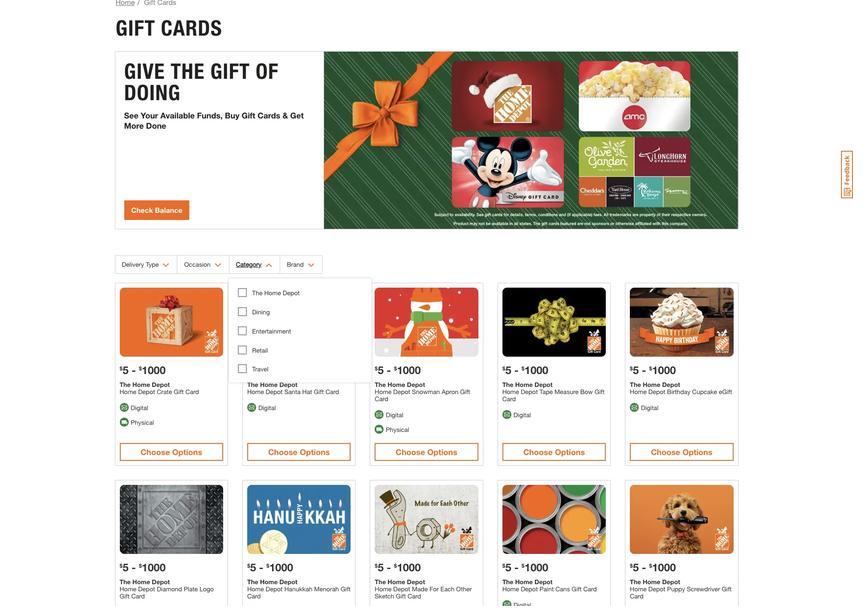 Task type: describe. For each thing, give the bounding box(es) containing it.
choose options for tape
[[523, 447, 585, 457]]

check balance
[[131, 206, 182, 214]]

occasion
[[184, 261, 211, 268]]

options for apron
[[427, 447, 457, 457]]

0 horizontal spatial digital image
[[375, 411, 384, 419]]

0 horizontal spatial digital image
[[120, 403, 129, 412]]

see
[[124, 111, 139, 120]]

home depot made for each other sketch gift card image
[[375, 485, 478, 554]]

the home depot home depot snowman apron gift card
[[375, 381, 470, 403]]

home depot santa hat gift card image
[[247, 288, 351, 357]]

1000 up the home depot home depot birthday cupcake egift
[[652, 364, 676, 377]]

measure
[[555, 388, 579, 396]]

give
[[124, 58, 165, 84]]

open arrow image for brand
[[308, 263, 314, 267]]

$ 5 - $ 1000 the home depot home depot hanukkah menorah gift card
[[247, 561, 351, 600]]

$ 5 - $ 1000 the home depot home depot made for each other sketch gift card
[[375, 561, 472, 600]]

1000 inside $ 5 - $ 1000 the home depot home depot made for each other sketch gift card
[[397, 561, 421, 574]]

physical for snowman
[[386, 426, 409, 433]]

open arrow image for delivery type
[[163, 263, 170, 267]]

choose options button for santa
[[247, 443, 351, 461]]

screwdriver
[[687, 585, 720, 593]]

more
[[124, 121, 144, 130]]

diamond
[[157, 585, 182, 593]]

choose options for crate
[[141, 447, 202, 457]]

dining
[[252, 308, 270, 316]]

card inside $ 5 - $ 1000 the home depot home depot hanukkah menorah gift card
[[247, 592, 261, 600]]

- inside $ 5 - $ 1000 the home depot home depot made for each other sketch gift card
[[387, 561, 391, 574]]

delivery
[[122, 261, 144, 268]]

each
[[441, 585, 455, 593]]

card inside the home depot home depot tape measure bow gift card
[[503, 395, 516, 403]]

puppy
[[667, 585, 685, 593]]

&
[[283, 111, 288, 120]]

options for gift
[[172, 447, 202, 457]]

type
[[146, 261, 159, 268]]

5 inside the $ 5 - $ 1000 the home depot home depot diamond plate logo gift card
[[123, 561, 129, 574]]

menorah
[[314, 585, 339, 593]]

gift inside $ 5 - $ 1000 the home depot home depot hanukkah menorah gift card
[[341, 585, 351, 593]]

card inside the home depot home depot paint cans gift card
[[584, 585, 597, 593]]

card inside the home depot home depot crate gift card
[[186, 388, 199, 396]]

category link
[[229, 256, 280, 274]]

physical image for the home depot home depot snowman apron gift card
[[375, 425, 384, 434]]

home depot tape measure bow gift card image
[[503, 288, 606, 357]]

choose options button for tape
[[503, 443, 606, 461]]

hat
[[302, 388, 312, 396]]

sketch
[[375, 592, 394, 600]]

travel
[[252, 366, 269, 373]]

check
[[131, 206, 153, 214]]

$ 5 - $ 1000 the home depot home depot puppy screwdriver gift card
[[630, 561, 732, 600]]

gift inside see your available funds, buy gift cards & get more done
[[242, 111, 255, 120]]

apron
[[442, 388, 459, 396]]

egift
[[719, 388, 732, 396]]

the home depot home depot birthday cupcake egift
[[630, 381, 732, 396]]

the inside the home depot home depot snowman apron gift card
[[375, 381, 386, 389]]

choose for birthday
[[651, 447, 681, 457]]

$ 5 - $ 1000 for tape
[[503, 364, 549, 377]]

gift inside the home depot home depot snowman apron gift card
[[460, 388, 470, 396]]

for
[[430, 585, 439, 593]]

open arrow image for category
[[266, 263, 272, 267]]

balance
[[155, 206, 182, 214]]

open arrow image
[[215, 263, 221, 267]]

other
[[456, 585, 472, 593]]

digital image for home depot santa hat gift card
[[247, 403, 256, 412]]

home depot hanukkah menorah gift card image
[[247, 485, 351, 554]]

the inside the home depot home depot birthday cupcake egift
[[630, 381, 641, 389]]

hanukkah
[[284, 585, 313, 593]]

home depot paint cans gift card image
[[503, 485, 606, 554]]

choose options for birthday
[[651, 447, 713, 457]]

retail
[[252, 346, 268, 354]]

1000 up tape
[[525, 364, 549, 377]]

birthday
[[667, 388, 691, 396]]

gift inside the home depot home depot tape measure bow gift card
[[595, 388, 605, 396]]

- inside $ 5 - $ 1000 the home depot home depot hanukkah menorah gift card
[[259, 561, 264, 574]]

digital image for the home depot home depot paint cans gift card
[[503, 601, 511, 606]]

digital down the home depot home depot crate gift card
[[131, 404, 148, 412]]

choose for santa
[[268, 447, 298, 457]]

gift cards
[[116, 15, 222, 41]]

the inside the home depot home depot crate gift card
[[120, 381, 131, 389]]

buy
[[225, 111, 240, 120]]

choose for crate
[[141, 447, 170, 457]]

1000 up the home depot home depot crate gift card
[[142, 364, 166, 377]]

see your available funds, buy gift cards & get more done
[[124, 111, 304, 130]]

digital for the home depot home depot santa hat gift card
[[258, 404, 276, 412]]

brand
[[287, 261, 304, 268]]



Task type: vqa. For each thing, say whether or not it's contained in the screenshot.
Home Depot Birthday Cupcake eGift image
yes



Task type: locate. For each thing, give the bounding box(es) containing it.
the
[[171, 58, 205, 84]]

your
[[141, 111, 158, 120]]

card inside $ 5 - $ 1000 the home depot home depot puppy screwdriver gift card
[[630, 592, 644, 600]]

cupcake
[[692, 388, 717, 396]]

2 horizontal spatial digital image
[[630, 403, 639, 412]]

occasion link
[[178, 256, 229, 274]]

choose options button for snowman
[[375, 443, 478, 461]]

1000 right travel at the bottom left of page
[[269, 364, 293, 377]]

2 choose options button from the left
[[247, 443, 351, 461]]

1000 up "diamond" on the left of page
[[142, 561, 166, 574]]

1000 up "puppy"
[[652, 561, 676, 574]]

digital image
[[630, 403, 639, 412], [375, 411, 384, 419], [503, 601, 511, 606]]

choose
[[141, 447, 170, 457], [268, 447, 298, 457], [396, 447, 425, 457], [523, 447, 553, 457], [651, 447, 681, 457]]

cards left &
[[258, 111, 280, 120]]

available
[[160, 111, 195, 120]]

delivery type link
[[115, 256, 177, 274]]

1 choose options from the left
[[141, 447, 202, 457]]

paint
[[540, 585, 554, 593]]

digital down the home depot home depot tape measure bow gift card
[[514, 411, 531, 419]]

3 choose options button from the left
[[375, 443, 478, 461]]

1000 inside the $ 5 - $ 1000 the home depot home depot diamond plate logo gift card
[[142, 561, 166, 574]]

open arrow image inside delivery type link
[[163, 263, 170, 267]]

2 choose from the left
[[268, 447, 298, 457]]

5 inside $ 5 - $ 1000 the home depot home depot puppy screwdriver gift card
[[633, 561, 639, 574]]

give the gift of doing
[[124, 58, 279, 106]]

1 open arrow image from the left
[[163, 263, 170, 267]]

image for give the gift of doing image
[[324, 52, 738, 229]]

doing
[[124, 80, 181, 106]]

physical image for the home depot home depot crate gift card
[[120, 418, 129, 427]]

gift inside give the gift of doing
[[210, 58, 250, 84]]

the inside the home depot home depot tape measure bow gift card
[[503, 381, 514, 389]]

$ 5 - $ 1000 up the home depot home depot snowman apron gift card
[[375, 364, 421, 377]]

3 choose options from the left
[[396, 447, 457, 457]]

1 choose options button from the left
[[120, 443, 223, 461]]

$
[[120, 365, 123, 372], [139, 365, 142, 372], [375, 365, 378, 372], [394, 365, 397, 372], [247, 365, 250, 372], [267, 365, 269, 372], [503, 365, 505, 372], [522, 365, 525, 372], [630, 365, 633, 372], [649, 365, 652, 372], [120, 563, 123, 569], [139, 563, 142, 569], [375, 563, 378, 569], [394, 563, 397, 569], [247, 563, 250, 569], [267, 563, 269, 569], [503, 563, 505, 569], [522, 563, 525, 569], [630, 563, 633, 569], [649, 563, 652, 569]]

of
[[256, 58, 279, 84]]

$ 5 - $ 1000 for crate
[[120, 364, 166, 377]]

digital down the home depot home depot santa hat gift card
[[258, 404, 276, 412]]

$ 5 - $ 1000 for snowman
[[375, 364, 421, 377]]

the home depot home depot crate gift card
[[120, 381, 199, 396]]

1000 up the home depot home depot snowman apron gift card
[[397, 364, 421, 377]]

$ 5 - $ 1000 for santa
[[247, 364, 293, 377]]

2 horizontal spatial digital image
[[503, 411, 511, 419]]

category
[[236, 261, 262, 268]]

3 open arrow image from the left
[[308, 263, 314, 267]]

cards inside see your available funds, buy gift cards & get more done
[[258, 111, 280, 120]]

digital
[[131, 404, 148, 412], [258, 404, 276, 412], [641, 404, 659, 412], [386, 411, 403, 419], [514, 411, 531, 419]]

4 choose from the left
[[523, 447, 553, 457]]

choose options for snowman
[[396, 447, 457, 457]]

the inside the $ 5 - $ 1000 the home depot home depot diamond plate logo gift card
[[120, 578, 131, 586]]

1000 inside $ 5 - $ 1000 the home depot home depot hanukkah menorah gift card
[[269, 561, 293, 574]]

digital image for home depot tape measure bow gift card
[[503, 411, 511, 419]]

5
[[123, 364, 129, 377], [378, 364, 384, 377], [250, 364, 256, 377], [505, 364, 511, 377], [633, 364, 639, 377], [123, 561, 129, 574], [378, 561, 384, 574], [250, 561, 256, 574], [505, 561, 511, 574], [633, 561, 639, 574]]

tape
[[540, 388, 553, 396]]

the inside $ 5 - $ 1000 the home depot home depot hanukkah menorah gift card
[[247, 578, 258, 586]]

crate
[[157, 388, 172, 396]]

options for measure
[[555, 447, 585, 457]]

card inside the $ 5 - $ 1000 the home depot home depot diamond plate logo gift card
[[131, 592, 145, 600]]

digital down the home depot home depot birthday cupcake egift
[[641, 404, 659, 412]]

the inside $ 5 - $ 1000 the home depot home depot puppy screwdriver gift card
[[630, 578, 641, 586]]

$ 5 - $ 1000 down "retail"
[[247, 364, 293, 377]]

home depot crate gift card image
[[120, 288, 223, 357]]

5 choose from the left
[[651, 447, 681, 457]]

funds,
[[197, 111, 223, 120]]

options for hat
[[300, 447, 330, 457]]

1 horizontal spatial digital image
[[247, 403, 256, 412]]

1 horizontal spatial physical image
[[375, 425, 384, 434]]

physical for crate
[[131, 419, 154, 426]]

0 horizontal spatial open arrow image
[[163, 263, 170, 267]]

the home depot home depot tape measure bow gift card
[[503, 381, 605, 403]]

choose options button for crate
[[120, 443, 223, 461]]

5 choose options button from the left
[[630, 443, 734, 461]]

options
[[172, 447, 202, 457], [300, 447, 330, 457], [427, 447, 457, 457], [555, 447, 585, 457], [683, 447, 713, 457]]

the inside the home depot home depot paint cans gift card
[[503, 578, 514, 586]]

4 choose options from the left
[[523, 447, 585, 457]]

cans
[[556, 585, 570, 593]]

home depot snowman apron gift card image
[[375, 288, 478, 357]]

gift inside the home depot home depot santa hat gift card
[[314, 388, 324, 396]]

snowman
[[412, 388, 440, 396]]

the home depot home depot paint cans gift card
[[503, 578, 597, 593]]

1 horizontal spatial open arrow image
[[266, 263, 272, 267]]

choose options button for birthday
[[630, 443, 734, 461]]

card inside the home depot home depot snowman apron gift card
[[375, 395, 388, 403]]

home depot diamond plate logo gift card image
[[120, 485, 223, 554]]

$ 5 - $ 1000 for paint
[[503, 561, 549, 574]]

gift
[[116, 15, 155, 41], [210, 58, 250, 84], [242, 111, 255, 120], [174, 388, 184, 396], [460, 388, 470, 396], [314, 388, 324, 396], [595, 388, 605, 396], [341, 585, 351, 593], [572, 585, 582, 593], [722, 585, 732, 593], [120, 592, 130, 600], [396, 592, 406, 600]]

physical image
[[120, 418, 129, 427], [375, 425, 384, 434]]

1000 inside $ 5 - $ 1000 the home depot home depot puppy screwdriver gift card
[[652, 561, 676, 574]]

5 inside $ 5 - $ 1000 the home depot home depot made for each other sketch gift card
[[378, 561, 384, 574]]

$ 5 - $ 1000 for birthday
[[630, 364, 676, 377]]

1 choose from the left
[[141, 447, 170, 457]]

1 options from the left
[[172, 447, 202, 457]]

- inside the $ 5 - $ 1000 the home depot home depot diamond plate logo gift card
[[132, 561, 136, 574]]

card inside the home depot home depot santa hat gift card
[[326, 388, 339, 396]]

done
[[146, 121, 166, 130]]

digital for the home depot home depot birthday cupcake egift
[[641, 404, 659, 412]]

- inside $ 5 - $ 1000 the home depot home depot puppy screwdriver gift card
[[642, 561, 646, 574]]

open arrow image right brand on the top of page
[[308, 263, 314, 267]]

open arrow image
[[163, 263, 170, 267], [266, 263, 272, 267], [308, 263, 314, 267]]

cards up the the
[[161, 15, 222, 41]]

brand link
[[280, 256, 322, 274]]

$ 5 - $ 1000 up the home depot home depot birthday cupcake egift
[[630, 364, 676, 377]]

options for cupcake
[[683, 447, 713, 457]]

0 vertical spatial cards
[[161, 15, 222, 41]]

1000
[[142, 364, 166, 377], [397, 364, 421, 377], [269, 364, 293, 377], [525, 364, 549, 377], [652, 364, 676, 377], [142, 561, 166, 574], [397, 561, 421, 574], [269, 561, 293, 574], [525, 561, 549, 574], [652, 561, 676, 574]]

2 options from the left
[[300, 447, 330, 457]]

santa
[[284, 388, 301, 396]]

5 options from the left
[[683, 447, 713, 457]]

made
[[412, 585, 428, 593]]

digital image
[[120, 403, 129, 412], [247, 403, 256, 412], [503, 411, 511, 419]]

$ 5 - $ 1000 the home depot home depot diamond plate logo gift card
[[120, 561, 214, 600]]

0 horizontal spatial physical image
[[120, 418, 129, 427]]

the home depot
[[252, 289, 300, 297]]

1 horizontal spatial cards
[[258, 111, 280, 120]]

1 horizontal spatial physical
[[386, 426, 409, 433]]

gift inside the home depot home depot paint cans gift card
[[572, 585, 582, 593]]

0 horizontal spatial physical
[[131, 419, 154, 426]]

choose options
[[141, 447, 202, 457], [268, 447, 330, 457], [396, 447, 457, 457], [523, 447, 585, 457], [651, 447, 713, 457]]

check balance link
[[124, 201, 190, 220]]

gift inside $ 5 - $ 1000 the home depot home depot puppy screwdriver gift card
[[722, 585, 732, 593]]

1 horizontal spatial digital image
[[503, 601, 511, 606]]

1000 up the home depot home depot paint cans gift card
[[525, 561, 549, 574]]

the home depot home depot santa hat gift card
[[247, 381, 339, 396]]

gift inside the home depot home depot crate gift card
[[174, 388, 184, 396]]

the
[[252, 289, 263, 297], [120, 381, 131, 389], [375, 381, 386, 389], [247, 381, 258, 389], [503, 381, 514, 389], [630, 381, 641, 389], [120, 578, 131, 586], [375, 578, 386, 586], [247, 578, 258, 586], [503, 578, 514, 586], [630, 578, 641, 586]]

home depot puppy screwdriver gift card image
[[630, 485, 734, 554]]

open arrow image right category
[[266, 263, 272, 267]]

open arrow image inside brand link
[[308, 263, 314, 267]]

3 options from the left
[[427, 447, 457, 457]]

delivery type
[[122, 261, 159, 268]]

choose for tape
[[523, 447, 553, 457]]

choose options for santa
[[268, 447, 330, 457]]

2 open arrow image from the left
[[266, 263, 272, 267]]

4 options from the left
[[555, 447, 585, 457]]

choose options button
[[120, 443, 223, 461], [247, 443, 351, 461], [375, 443, 478, 461], [503, 443, 606, 461], [630, 443, 734, 461]]

4 choose options button from the left
[[503, 443, 606, 461]]

$ 5 - $ 1000 up tape
[[503, 364, 549, 377]]

bow
[[581, 388, 593, 396]]

home depot birthday cupcake egift image
[[630, 288, 734, 357]]

logo
[[200, 585, 214, 593]]

-
[[132, 364, 136, 377], [387, 364, 391, 377], [259, 364, 264, 377], [514, 364, 519, 377], [642, 364, 646, 377], [132, 561, 136, 574], [387, 561, 391, 574], [259, 561, 264, 574], [514, 561, 519, 574], [642, 561, 646, 574]]

depot
[[283, 289, 300, 297], [152, 381, 170, 389], [407, 381, 425, 389], [279, 381, 298, 389], [535, 381, 553, 389], [662, 381, 680, 389], [138, 388, 155, 396], [393, 388, 410, 396], [266, 388, 283, 396], [521, 388, 538, 396], [649, 388, 666, 396], [152, 578, 170, 586], [407, 578, 425, 586], [279, 578, 298, 586], [535, 578, 553, 586], [662, 578, 680, 586], [138, 585, 155, 593], [393, 585, 410, 593], [266, 585, 283, 593], [521, 585, 538, 593], [649, 585, 666, 593]]

home
[[264, 289, 281, 297], [132, 381, 150, 389], [388, 381, 405, 389], [260, 381, 278, 389], [515, 381, 533, 389], [643, 381, 661, 389], [120, 388, 136, 396], [375, 388, 392, 396], [247, 388, 264, 396], [503, 388, 519, 396], [630, 388, 647, 396], [132, 578, 150, 586], [388, 578, 405, 586], [260, 578, 278, 586], [515, 578, 533, 586], [643, 578, 661, 586], [120, 585, 136, 593], [375, 585, 392, 593], [247, 585, 264, 593], [503, 585, 519, 593], [630, 585, 647, 593]]

3 choose from the left
[[396, 447, 425, 457]]

open arrow image right the type
[[163, 263, 170, 267]]

1 vertical spatial cards
[[258, 111, 280, 120]]

the inside $ 5 - $ 1000 the home depot home depot made for each other sketch gift card
[[375, 578, 386, 586]]

0 horizontal spatial cards
[[161, 15, 222, 41]]

5 inside $ 5 - $ 1000 the home depot home depot hanukkah menorah gift card
[[250, 561, 256, 574]]

the inside the home depot home depot santa hat gift card
[[247, 381, 258, 389]]

feedback link image
[[841, 151, 853, 199]]

5 choose options from the left
[[651, 447, 713, 457]]

plate
[[184, 585, 198, 593]]

card inside $ 5 - $ 1000 the home depot home depot made for each other sketch gift card
[[408, 592, 421, 600]]

open arrow image inside category link
[[266, 263, 272, 267]]

2 choose options from the left
[[268, 447, 330, 457]]

gift inside the $ 5 - $ 1000 the home depot home depot diamond plate logo gift card
[[120, 592, 130, 600]]

entertainment
[[252, 327, 291, 335]]

gift inside $ 5 - $ 1000 the home depot home depot made for each other sketch gift card
[[396, 592, 406, 600]]

digital for the home depot home depot tape measure bow gift card
[[514, 411, 531, 419]]

1000 up hanukkah
[[269, 561, 293, 574]]

physical
[[131, 419, 154, 426], [386, 426, 409, 433]]

$ 5 - $ 1000
[[120, 364, 166, 377], [375, 364, 421, 377], [247, 364, 293, 377], [503, 364, 549, 377], [630, 364, 676, 377], [503, 561, 549, 574]]

choose for snowman
[[396, 447, 425, 457]]

digital image for the home depot home depot birthday cupcake egift
[[630, 403, 639, 412]]

$ 5 - $ 1000 up the home depot home depot crate gift card
[[120, 364, 166, 377]]

2 horizontal spatial open arrow image
[[308, 263, 314, 267]]

digital down the home depot home depot snowman apron gift card
[[386, 411, 403, 419]]

$ 5 - $ 1000 up the home depot home depot paint cans gift card
[[503, 561, 549, 574]]

1000 up the made
[[397, 561, 421, 574]]

cards
[[161, 15, 222, 41], [258, 111, 280, 120]]

get
[[290, 111, 304, 120]]

card
[[186, 388, 199, 396], [326, 388, 339, 396], [375, 395, 388, 403], [503, 395, 516, 403], [584, 585, 597, 593], [131, 592, 145, 600], [408, 592, 421, 600], [247, 592, 261, 600], [630, 592, 644, 600]]



